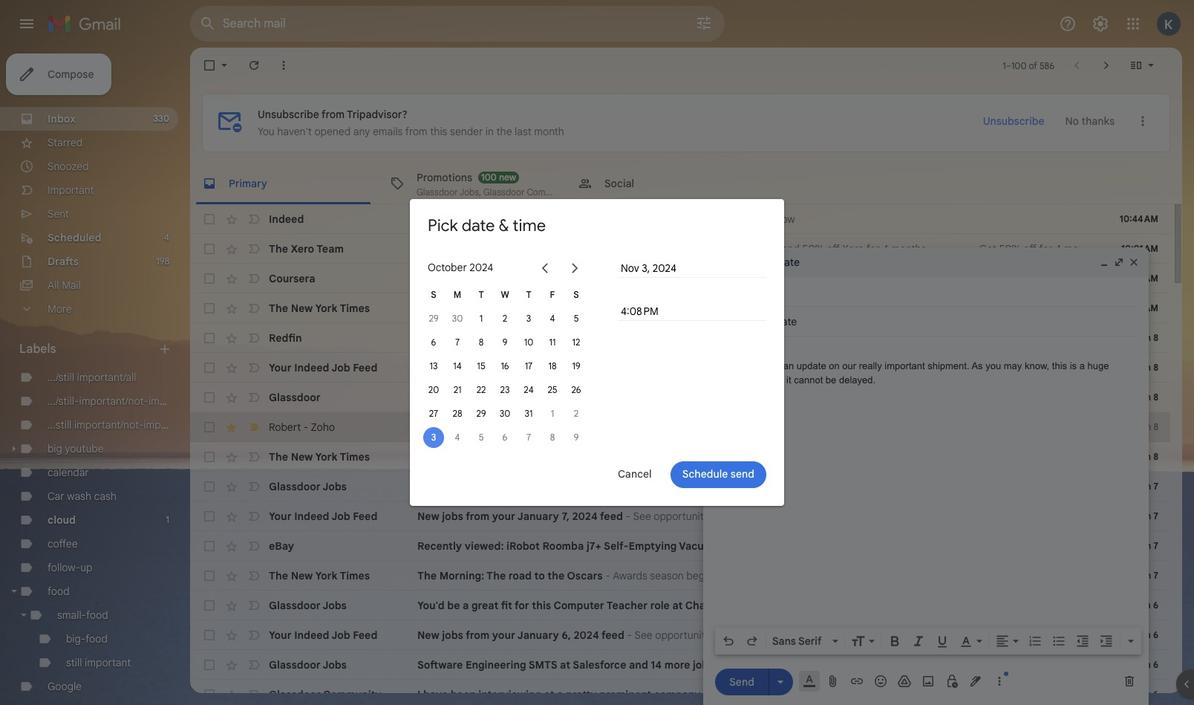 Task type: vqa. For each thing, say whether or not it's contained in the screenshot.
Type
no



Task type: locate. For each thing, give the bounding box(es) containing it.
local
[[646, 213, 668, 226]]

january for new jobs from your january 8, 2024 feed
[[518, 361, 559, 374]]

7
[[455, 336, 460, 347], [527, 431, 531, 442], [1154, 481, 1159, 492], [1154, 510, 1159, 522], [1154, 540, 1159, 551], [1154, 570, 1159, 581]]

morning: down 4 nov cell
[[440, 450, 485, 464]]

1 vertical spatial glassdoor jobs
[[269, 599, 347, 612]]

21 ﻿͏ from the left
[[851, 213, 851, 226]]

your up irobot
[[492, 510, 516, 523]]

role for teacher
[[651, 599, 670, 612]]

the down "3 nov" cell
[[418, 450, 437, 464]]

you'd inside you'd be a great fit for this computer teacher role at challenger school! "link"
[[418, 599, 445, 612]]

1 vertical spatial jan 7
[[1136, 540, 1159, 551]]

2 horizontal spatial continue
[[1152, 569, 1194, 583]]

and
[[782, 242, 800, 256], [1102, 242, 1120, 256], [705, 302, 723, 315], [607, 331, 626, 345], [847, 361, 865, 374], [787, 450, 805, 464], [799, 510, 817, 523], [873, 569, 891, 583], [835, 629, 853, 642], [629, 658, 649, 672], [704, 688, 723, 701]]

with left less
[[708, 242, 727, 256]]

1 horizontal spatial up
[[1167, 242, 1179, 256]]

the left road
[[487, 569, 506, 583]]

glassdoor jobs down "ebay"
[[269, 599, 347, 612]]

snoozed
[[48, 160, 89, 173]]

0 vertical spatial 2
[[503, 312, 508, 324]]

5 nov cell
[[470, 425, 493, 449]]

hiring
[[747, 213, 773, 226]]

1 be from the top
[[448, 480, 460, 493]]

important
[[149, 395, 195, 408], [144, 418, 190, 432], [85, 656, 131, 669]]

2 vertical spatial morning:
[[440, 569, 485, 583]]

4 ͏‌ from the left
[[1033, 539, 1036, 553]]

plus, left gaza, on the right top of page
[[612, 302, 635, 315]]

16
[[501, 360, 509, 371]]

3 oct cell
[[517, 306, 541, 330]]

check
[[595, 213, 625, 226]]

1 horizontal spatial healthcare
[[671, 213, 722, 226]]

0 vertical spatial 30
[[452, 312, 463, 324]]

1 horizontal spatial 3
[[527, 312, 531, 324]]

from up 22
[[466, 361, 490, 374]]

see for 7,
[[633, 510, 651, 523]]

2 morning: from the top
[[440, 450, 485, 464]]

roomba
[[543, 539, 584, 553]]

29 ﻿͏ from the left
[[873, 213, 873, 226]]

cancel button
[[605, 461, 665, 488]]

1 vertical spatial 3
[[432, 431, 436, 442]]

important down the big-food
[[85, 656, 131, 669]]

0 vertical spatial jan 7
[[1136, 481, 1159, 492]]

1 vertical spatial story
[[1167, 450, 1191, 464]]

start down out
[[624, 242, 647, 256]]

0 vertical spatial still
[[638, 391, 657, 404]]

glassdoor jobs for jan 7
[[269, 480, 347, 493]]

3 york from the top
[[315, 569, 338, 583]]

grid
[[422, 283, 588, 449]]

0 vertical spatial 9
[[503, 336, 508, 347]]

t
[[479, 289, 484, 300], [526, 289, 532, 300]]

apply right the you.
[[864, 658, 894, 672]]

7 ͏‌ from the left
[[1041, 539, 1044, 553]]

in right the globes.
[[925, 450, 933, 464]]

m column header
[[446, 283, 470, 306]]

cloud down 27
[[421, 421, 443, 432]]

york for the morning: the road to the oscars
[[315, 569, 338, 583]]

0 horizontal spatial 24
[[524, 384, 534, 395]]

2 vertical spatial feed
[[353, 629, 378, 642]]

21 inside cell
[[454, 384, 462, 395]]

social tab
[[566, 163, 753, 204]]

s column header left m
[[422, 283, 446, 306]]

19 oct cell
[[565, 354, 588, 378]]

0 horizontal spatial 50%
[[803, 242, 825, 256]]

top
[[431, 213, 448, 226]]

updates
[[674, 331, 715, 345]]

row containing indeed
[[190, 204, 1171, 234]]

this left sender
[[430, 125, 448, 138]]

8 inside cell
[[550, 431, 555, 442]]

glassdoor up glassdoor community
[[269, 658, 321, 672]]

glassdoor jobs up glassdoor community
[[269, 658, 347, 672]]

0 vertical spatial 14
[[453, 360, 462, 371]]

0 vertical spatial story
[[1113, 302, 1137, 315]]

start for start earning your georgetown degree in 2024 -
[[418, 272, 443, 285]]

0 vertical spatial feed
[[602, 361, 625, 374]]

be for you'd be a great fit for this software engineer role at omega edi! -
[[448, 480, 460, 493]]

see down teacher
[[635, 629, 653, 642]]

salesforce
[[644, 421, 694, 434], [573, 658, 627, 672]]

jan inside new jobs from your january 7, 2024 feed - see opportunities at apple, abbott and autism behavior services inc. ‌ ‌ ‌ ‌ ‌ ‌ ‌ ‌ ‌ ‌ ‌ ‌ ‌ ‌ ‌ ‌ ‌ ‌ ‌ ‌ ‌ ‌ ‌ ‌ ‌ ‌ ‌ ‌ ‌ ‌ ‌ ‌ ‌ ‌ ‌ ‌ ‌ ‌ ‌ ‌ ‌ ‌ ‌ ‌ ‌ ‌ ‌ ‌ ‌ ‌ ‌ ‌ ‌ ‌ ‌ ‌ ‌ ‌ ‌ ‌ ‌ ‌ ‌ ‌ ‌ ‌ jan 7
[[1136, 510, 1152, 522]]

0 horizontal spatial software
[[418, 658, 463, 672]]

1 horizontal spatial cloud
[[421, 421, 443, 432]]

1 vertical spatial up
[[80, 561, 93, 574]]

2024 for 6,
[[574, 629, 599, 642]]

0 vertical spatial a
[[487, 302, 494, 315]]

jobs for jan 7
[[323, 480, 347, 493]]

envoy
[[789, 629, 817, 642]]

job at asml,indeed,captech consulting is still available. apply soon.
[[418, 391, 771, 404]]

earning
[[446, 272, 484, 285]]

culver
[[427, 331, 461, 345]]

fit inside "link"
[[501, 599, 513, 612]]

5 ﻿͏ from the left
[[809, 213, 809, 226]]

3 inside 3 oct cell
[[527, 312, 531, 324]]

in right degree
[[616, 272, 625, 285]]

9 for 9 oct cell in the left of the page
[[503, 336, 508, 347]]

compose
[[48, 68, 94, 81]]

1 vertical spatial cloud
[[48, 513, 76, 527]]

0 vertical spatial important/not-
[[79, 395, 149, 408]]

6 nov cell
[[493, 425, 517, 449]]

i left been
[[418, 688, 421, 701]]

0 horizontal spatial view
[[846, 302, 868, 315]]

see for 6,
[[635, 629, 653, 642]]

0 horizontal spatial s
[[431, 289, 437, 300]]

1 horizontal spatial 21
[[454, 384, 462, 395]]

14 ͏‌ from the left
[[1060, 539, 1063, 553]]

9 up 'sat'
[[574, 431, 579, 442]]

1 vertical spatial morning:
[[440, 450, 485, 464]]

1 vertical spatial 29
[[477, 408, 486, 419]]

14 inside cell
[[453, 360, 462, 371]]

1 horizontal spatial xero
[[843, 242, 864, 256]]

tab list containing promotions
[[190, 163, 1183, 204]]

row up prominent
[[190, 650, 1171, 680]]

salesforce up israel,
[[644, 421, 694, 434]]

10 oct cell
[[517, 330, 541, 354]]

2 be from the top
[[448, 599, 460, 612]]

row containing redfin
[[190, 323, 1171, 353]]

0 vertical spatial times
[[340, 302, 370, 315]]

f column header
[[541, 283, 565, 306]]

1 vertical spatial important/not-
[[74, 418, 144, 432]]

row up year
[[190, 204, 1171, 234]]

2 jan 7 from the top
[[1136, 540, 1159, 551]]

2 vertical spatial a
[[1194, 450, 1195, 464]]

1 vertical spatial a
[[418, 331, 425, 345]]

1 vertical spatial fit
[[501, 599, 513, 612]]

schedule send
[[683, 467, 755, 481]]

feed for new jobs from your january 8, 2024 feed
[[353, 361, 378, 374]]

t column header
[[470, 283, 493, 306], [517, 283, 541, 306]]

grid containing s
[[422, 283, 588, 449]]

2 york from the top
[[315, 450, 338, 464]]

jobs for jan 6
[[323, 599, 347, 612]]

row down the available.
[[190, 412, 1171, 442]]

advanced search options image
[[690, 8, 719, 38]]

row
[[190, 204, 1171, 234], [190, 234, 1195, 264], [190, 264, 1171, 293], [190, 293, 1195, 323], [190, 323, 1171, 353], [190, 353, 1171, 383], [190, 383, 1171, 412], [190, 412, 1171, 442], [190, 442, 1195, 472], [190, 472, 1171, 502], [190, 502, 1171, 531], [190, 531, 1185, 561], [190, 561, 1195, 591], [190, 591, 1171, 620], [190, 620, 1171, 650], [190, 650, 1171, 680], [190, 680, 1171, 705]]

smts
[[529, 658, 558, 672]]

pretty
[[566, 688, 597, 701]]

1 vertical spatial software
[[418, 658, 463, 672]]

26 oct cell
[[565, 378, 588, 402]]

york for the morning: a major trump hearing
[[315, 302, 338, 315]]

9 inside cell
[[503, 336, 508, 347]]

12 row from the top
[[190, 531, 1185, 561]]

2 nov cell
[[565, 402, 588, 425]]

calendar link
[[48, 466, 89, 479]]

i left am
[[726, 688, 729, 701]]

2 zoho from the left
[[709, 421, 733, 434]]

food inside row
[[453, 421, 472, 432]]

1 vertical spatial great
[[472, 599, 499, 612]]

company up 'sat'
[[540, 421, 584, 434]]

24 down gaza, on the right top of page
[[628, 331, 641, 345]]

zoho right robert
[[311, 421, 335, 434]]

2 vertical spatial feed
[[602, 629, 625, 642]]

s column header right f
[[565, 283, 588, 306]]

your up the 23
[[492, 361, 516, 374]]

2 for 2 oct cell
[[503, 312, 508, 324]]

last
[[515, 125, 532, 138]]

great down the viewed: on the bottom
[[472, 599, 499, 612]]

view right fierce.
[[1012, 569, 1035, 583]]

1 horizontal spatial have
[[854, 331, 877, 345]]

company down more
[[654, 688, 701, 701]]

2 inside cell
[[503, 312, 508, 324]]

and right 'globes,'
[[873, 569, 891, 583]]

times for the morning: a major trump hearing
[[340, 302, 370, 315]]

23
[[500, 384, 510, 395]]

view right the globes.
[[901, 450, 923, 464]]

older image
[[1100, 58, 1115, 73]]

jan
[[1136, 332, 1152, 343], [1136, 362, 1152, 373], [1136, 392, 1152, 403], [1137, 421, 1152, 432], [1136, 451, 1152, 462], [1136, 481, 1152, 492], [1136, 510, 1152, 522], [1136, 540, 1152, 551], [1136, 570, 1152, 581], [1136, 600, 1152, 611], [1136, 629, 1152, 640], [1136, 659, 1152, 670], [1136, 689, 1152, 700]]

great inside "link"
[[472, 599, 499, 612]]

row up omega
[[190, 442, 1195, 472]]

team
[[317, 242, 344, 256]]

main content containing unsubscribe from tripadvisor?
[[190, 48, 1195, 705]]

0 horizontal spatial a
[[418, 331, 425, 345]]

0 vertical spatial reading
[[1031, 302, 1066, 315]]

1 horizontal spatial you
[[835, 331, 852, 345]]

30 inside 30 sep cell
[[452, 312, 463, 324]]

row down the season
[[190, 591, 1171, 620]]

role inside you'd be a great fit for this computer teacher role at challenger school! "link"
[[651, 599, 670, 612]]

row containing the xero team
[[190, 234, 1195, 264]]

cloud link
[[48, 513, 76, 527]]

0 vertical spatial 21
[[418, 213, 428, 226]]

xero
[[291, 242, 314, 256], [843, 242, 864, 256]]

w
[[501, 289, 509, 300]]

row down vacuum
[[190, 561, 1195, 591]]

opportunities up the available.
[[655, 361, 719, 374]]

None search field
[[190, 6, 725, 42]]

morning: down recently
[[440, 569, 485, 583]]

feed for 8,
[[602, 361, 625, 374]]

feed for 7,
[[600, 510, 623, 523]]

in inside "unsubscribe from tripadvisor? you haven't opened any emails from this sender in the last month"
[[486, 125, 494, 138]]

4 not important switch from the top
[[247, 301, 262, 316]]

1 the new york times from the top
[[269, 302, 370, 315]]

times for the morning: the road to the oscars
[[340, 569, 370, 583]]

0 horizontal spatial off
[[692, 242, 705, 256]]

28 ͏‌ from the left
[[1097, 539, 1100, 553]]

198
[[156, 256, 169, 267]]

role down israel,
[[650, 480, 669, 493]]

row up more
[[190, 620, 1171, 650]]

2024 inside october 2024 row
[[470, 261, 494, 274]]

0 vertical spatial continue
[[985, 302, 1028, 315]]

settings image
[[1092, 15, 1110, 33]]

0 horizontal spatial s column header
[[422, 283, 446, 306]]

7 nov cell
[[517, 425, 541, 449]]

1 horizontal spatial s
[[574, 289, 579, 300]]

the morning: a major trump hearing
[[418, 302, 602, 315]]

1 horizontal spatial other
[[772, 331, 798, 345]]

the
[[497, 125, 512, 138], [650, 242, 666, 256], [1069, 302, 1085, 315], [808, 450, 824, 464], [1124, 450, 1139, 464], [548, 569, 565, 583], [780, 569, 795, 583], [893, 569, 909, 583], [762, 688, 779, 701]]

w column header
[[493, 283, 517, 306]]

20 oct cell
[[422, 378, 446, 402]]

1 great from the top
[[472, 480, 499, 493]]

from
[[322, 108, 345, 121], [405, 125, 428, 138], [466, 361, 490, 374], [619, 421, 642, 434], [466, 510, 490, 523], [466, 629, 490, 642]]

8 ﻿͏ from the left
[[817, 213, 817, 226]]

3:51 am
[[1127, 302, 1159, 314]]

8 inside cell
[[479, 336, 484, 347]]

j7+
[[587, 539, 602, 553]]

for down road
[[515, 599, 530, 612]]

4
[[164, 232, 169, 243], [883, 242, 889, 256], [1056, 242, 1062, 256], [550, 312, 555, 324], [455, 431, 460, 442]]

1 vertical spatial important
[[144, 418, 190, 432]]

cloud up coffee
[[48, 513, 76, 527]]

2 you'd from the top
[[418, 599, 445, 612]]

2024 right 6,
[[574, 629, 599, 642]]

with right tonight
[[757, 569, 777, 583]]

1 horizontal spatial 5
[[574, 312, 579, 324]]

29 up culver
[[429, 312, 439, 324]]

in
[[486, 125, 494, 138], [518, 213, 527, 226], [616, 272, 625, 285], [806, 302, 815, 315], [871, 302, 879, 315], [925, 450, 933, 464], [1037, 569, 1045, 583], [717, 658, 726, 672], [750, 688, 759, 701]]

fit for software
[[501, 480, 513, 493]]

1 vertical spatial a
[[463, 599, 469, 612]]

5 oct cell
[[565, 306, 588, 330]]

season
[[650, 569, 684, 583]]

indeed down redfin
[[294, 361, 330, 374]]

15 row from the top
[[190, 620, 1171, 650]]

1 vertical spatial be
[[448, 599, 460, 612]]

3 inside "3 nov" cell
[[432, 431, 436, 442]]

10:44 am
[[1120, 213, 1159, 224]]

1 vertical spatial reading
[[1085, 450, 1121, 464]]

not important switch
[[247, 212, 262, 227], [247, 241, 262, 256], [247, 271, 262, 286], [247, 301, 262, 316], [247, 331, 262, 346], [247, 360, 262, 375], [247, 390, 262, 405], [247, 450, 262, 464], [247, 479, 262, 494], [247, 509, 262, 524], [247, 539, 262, 554], [247, 568, 262, 583], [247, 598, 262, 613], [247, 628, 262, 643], [247, 658, 262, 672], [247, 687, 262, 702]]

5 row from the top
[[190, 323, 1171, 353]]

9 not important switch from the top
[[247, 479, 262, 494]]

- down teacher
[[627, 629, 632, 642]]

sent
[[48, 207, 69, 221]]

1 horizontal spatial a
[[487, 302, 494, 315]]

‌
[[932, 242, 932, 256], [935, 242, 935, 256], [938, 242, 938, 256], [940, 242, 940, 256], [943, 242, 943, 256], [946, 242, 946, 256], [948, 242, 948, 256], [951, 242, 951, 256], [954, 242, 954, 256], [956, 242, 956, 256], [959, 242, 959, 256], [962, 242, 962, 256], [964, 242, 964, 256], [967, 242, 967, 256], [969, 242, 970, 256], [972, 242, 972, 256], [975, 242, 975, 256], [977, 242, 978, 256], [918, 331, 918, 345], [921, 331, 921, 345], [923, 331, 923, 345], [926, 331, 926, 345], [929, 331, 929, 345], [931, 331, 931, 345], [934, 331, 934, 345], [937, 331, 937, 345], [939, 331, 939, 345], [942, 331, 942, 345], [945, 331, 945, 345], [947, 331, 947, 345], [950, 331, 950, 345], [953, 331, 953, 345], [955, 331, 955, 345], [958, 331, 958, 345], [961, 331, 961, 345], [963, 331, 963, 345], [966, 331, 966, 345], [969, 331, 969, 345], [971, 331, 971, 345], [974, 331, 974, 345], [976, 331, 977, 345], [979, 331, 979, 345], [982, 331, 982, 345], [984, 331, 984, 345], [987, 331, 987, 345], [990, 331, 990, 345], [992, 331, 992, 345], [995, 331, 995, 345], [998, 331, 998, 345], [1000, 331, 1000, 345], [1003, 331, 1003, 345], [1006, 331, 1006, 345], [1008, 331, 1008, 345], [1011, 331, 1011, 345], [1014, 331, 1014, 345], [1016, 331, 1016, 345], [1019, 331, 1019, 345], [1022, 331, 1022, 345], [1024, 331, 1024, 345], [1027, 331, 1027, 345], [1030, 331, 1030, 345], [1032, 331, 1032, 345], [1035, 331, 1035, 345], [1038, 331, 1038, 345], [1040, 331, 1040, 345], [1043, 331, 1043, 345], [1046, 331, 1046, 345], [1048, 331, 1048, 345], [1051, 331, 1051, 345], [1054, 331, 1054, 345], [1056, 331, 1056, 345], [1059, 331, 1059, 345], [1062, 331, 1062, 345], [1064, 331, 1064, 345], [1067, 331, 1067, 345], [1070, 331, 1070, 345], [1072, 331, 1072, 345], [1075, 331, 1075, 345], [1078, 331, 1078, 345], [1080, 331, 1080, 345], [1083, 331, 1083, 345], [1086, 331, 1086, 345], [1088, 331, 1088, 345], [1091, 331, 1091, 345], [1094, 331, 1094, 345], [1096, 331, 1096, 345], [1099, 331, 1099, 345], [1102, 331, 1102, 345], [1104, 331, 1104, 345], [1107, 331, 1107, 345], [1110, 331, 1110, 345], [1112, 331, 1112, 345], [1115, 331, 1115, 345], [1118, 331, 1118, 345], [1120, 331, 1120, 345], [1123, 331, 1123, 345], [1126, 331, 1126, 345], [1128, 331, 1128, 345], [1131, 331, 1131, 345], [934, 361, 934, 374], [937, 361, 937, 374], [939, 361, 939, 374], [942, 361, 942, 374], [945, 361, 945, 374], [947, 361, 947, 374], [950, 361, 950, 374], [953, 361, 953, 374], [955, 361, 955, 374], [958, 361, 958, 374], [961, 361, 961, 374], [963, 361, 963, 374], [966, 361, 966, 374], [969, 361, 969, 374], [971, 361, 971, 374], [974, 361, 974, 374], [977, 361, 977, 374], [979, 361, 979, 374], [982, 361, 982, 374], [985, 361, 985, 374], [987, 361, 987, 374], [990, 361, 990, 374], [993, 361, 993, 374], [995, 361, 995, 374], [998, 361, 998, 374], [1001, 361, 1001, 374], [1003, 361, 1003, 374], [1006, 361, 1006, 374], [1008, 361, 1009, 374], [1011, 361, 1011, 374], [1014, 361, 1014, 374], [1016, 361, 1017, 374], [1019, 361, 1019, 374], [1022, 361, 1022, 374], [1024, 361, 1024, 374], [1027, 361, 1027, 374], [1030, 361, 1030, 374], [1032, 361, 1032, 374], [1035, 361, 1035, 374], [1038, 361, 1038, 374], [1040, 361, 1040, 374], [1043, 361, 1043, 374], [1046, 361, 1046, 374], [1048, 361, 1048, 374], [1051, 361, 1051, 374], [1054, 361, 1054, 374], [1056, 361, 1056, 374], [1059, 361, 1059, 374], [1062, 361, 1062, 374], [1064, 361, 1064, 374], [1067, 361, 1067, 374], [1070, 361, 1070, 374], [1072, 361, 1072, 374], [1075, 361, 1075, 374], [1078, 361, 1078, 374], [1080, 361, 1080, 374], [1083, 361, 1083, 374], [1086, 361, 1086, 374], [1088, 361, 1088, 374], [1091, 361, 1091, 374], [1094, 361, 1094, 374], [1096, 361, 1096, 374], [1099, 361, 1099, 374], [1102, 361, 1102, 374], [1104, 361, 1104, 374], [1107, 361, 1107, 374], [1110, 361, 1110, 374], [1112, 361, 1112, 374], [1115, 361, 1115, 374], [961, 510, 961, 523], [964, 510, 964, 523], [966, 510, 966, 523], [969, 510, 969, 523], [972, 510, 972, 523], [974, 510, 974, 523], [977, 510, 977, 523], [979, 510, 980, 523], [982, 510, 982, 523], [985, 510, 985, 523], [987, 510, 987, 523], [990, 510, 990, 523], [993, 510, 993, 523], [995, 510, 995, 523], [998, 510, 998, 523], [1001, 510, 1001, 523], [1003, 510, 1003, 523], [1006, 510, 1006, 523], [1009, 510, 1009, 523], [1011, 510, 1011, 523], [1014, 510, 1014, 523], [1017, 510, 1017, 523], [1019, 510, 1019, 523], [1022, 510, 1022, 523], [1025, 510, 1025, 523], [1027, 510, 1027, 523], [1030, 510, 1030, 523], [1033, 510, 1033, 523], [1035, 510, 1035, 523], [1038, 510, 1038, 523], [1041, 510, 1041, 523], [1043, 510, 1043, 523], [1046, 510, 1046, 523], [1049, 510, 1049, 523], [1051, 510, 1051, 523], [1054, 510, 1054, 523], [1057, 510, 1057, 523], [1059, 510, 1059, 523], [1062, 510, 1062, 523], [1065, 510, 1065, 523], [1067, 510, 1067, 523], [1070, 510, 1070, 523], [1073, 510, 1073, 523], [1075, 510, 1075, 523], [1078, 510, 1078, 523], [1081, 510, 1081, 523], [1083, 510, 1083, 523], [1086, 510, 1086, 523], [1089, 510, 1089, 523], [1091, 510, 1091, 523], [1094, 510, 1094, 523], [1097, 510, 1097, 523], [1099, 510, 1099, 523], [1102, 510, 1102, 523], [1105, 510, 1105, 523], [1107, 510, 1107, 523], [1110, 510, 1110, 523], [1113, 510, 1113, 523], [1115, 510, 1115, 523], [1118, 510, 1118, 523], [1121, 510, 1121, 523], [1123, 510, 1123, 523], [1126, 510, 1126, 523], [1129, 510, 1129, 523], [1131, 510, 1131, 523], [1134, 510, 1134, 523], [916, 629, 916, 642], [918, 629, 918, 642], [921, 629, 921, 642], [924, 629, 924, 642], [926, 629, 926, 642], [929, 629, 929, 642], [932, 629, 932, 642], [934, 629, 934, 642], [937, 629, 937, 642], [940, 629, 940, 642], [942, 629, 942, 642], [945, 629, 945, 642], [948, 629, 948, 642], [950, 629, 950, 642], [953, 629, 953, 642], [956, 629, 956, 642], [958, 629, 958, 642], [961, 629, 961, 642], [964, 629, 964, 642], [966, 629, 966, 642], [969, 629, 969, 642], [972, 629, 972, 642], [974, 629, 974, 642], [977, 629, 977, 642], [980, 629, 980, 642], [982, 629, 982, 642], [985, 629, 985, 642], [988, 629, 988, 642], [990, 629, 990, 642], [993, 629, 993, 642], [996, 629, 996, 642], [998, 629, 998, 642], [1001, 629, 1001, 642], [1004, 629, 1004, 642], [1006, 629, 1006, 642], [1009, 629, 1009, 642], [1012, 629, 1012, 642], [1014, 629, 1014, 642], [1017, 629, 1017, 642], [1020, 629, 1020, 642], [1022, 629, 1022, 642], [1025, 629, 1025, 642], [1028, 629, 1028, 642], [1030, 629, 1030, 642], [1033, 629, 1033, 642], [1036, 629, 1036, 642], [1038, 629, 1038, 642], [1041, 629, 1041, 642], [1044, 629, 1044, 642], [1046, 629, 1046, 642], [1049, 629, 1049, 642], [1052, 629, 1052, 642], [1054, 629, 1054, 642], [1057, 629, 1057, 642], [1060, 629, 1060, 642], [1062, 629, 1062, 642], [1065, 629, 1065, 642], [1068, 629, 1068, 642], [1070, 629, 1070, 642], [1073, 629, 1073, 642], [1076, 629, 1076, 642], [1078, 629, 1078, 642], [1081, 629, 1081, 642], [1083, 629, 1084, 642], [1086, 629, 1086, 642], [1089, 629, 1089, 642], [1091, 629, 1092, 642], [1094, 629, 1094, 642], [1097, 629, 1097, 642], [1099, 629, 1099, 642], [1102, 629, 1102, 642]]

1 vertical spatial york
[[315, 450, 338, 464]]

main content
[[190, 48, 1195, 705]]

29 inside cell
[[477, 408, 486, 419]]

your indeed job feed for new jobs from your january 7, 2024 feed
[[269, 510, 378, 523]]

food up "still important" link
[[86, 632, 108, 646]]

7 inside 7 oct cell
[[455, 336, 460, 347]]

morning: for misleading
[[440, 450, 485, 464]]

20 ﻿͏ from the left
[[849, 213, 849, 226]]

role down the season
[[651, 599, 670, 612]]

for inside "link"
[[515, 599, 530, 612]]

recently viewed: irobot roomba j7+ self-emptying vacuum cleaning robot - certified refurbished!
[[418, 539, 923, 553]]

cloud
[[421, 421, 443, 432], [48, 513, 76, 527]]

1 horizontal spatial 1
[[480, 312, 483, 324]]

15
[[477, 360, 486, 371]]

15 ͏‌ from the left
[[1063, 539, 1065, 553]]

0 vertical spatial 3
[[527, 312, 531, 324]]

2 jan 6 from the top
[[1136, 629, 1159, 640]]

2 great from the top
[[472, 599, 499, 612]]

community
[[323, 688, 382, 701]]

7,
[[562, 510, 570, 523]]

1 horizontal spatial 24
[[628, 331, 641, 345]]

0 horizontal spatial continue
[[985, 302, 1028, 315]]

to
[[773, 302, 782, 315], [760, 331, 770, 345], [697, 421, 706, 434], [535, 569, 545, 583]]

important/not- up ...still important/not-important
[[79, 395, 149, 408]]

tab list
[[190, 163, 1183, 204]]

new
[[499, 171, 516, 182]]

0 vertical spatial role
[[650, 480, 669, 493]]

0 vertical spatial software
[[554, 480, 599, 493]]

40 ﻿͏ from the left
[[902, 213, 902, 226]]

9 row from the top
[[190, 442, 1195, 472]]

a inside "link"
[[463, 599, 469, 612]]

16 not important switch from the top
[[247, 687, 262, 702]]

healthcare up year
[[671, 213, 722, 226]]

reading
[[1031, 302, 1066, 315], [1085, 450, 1121, 464]]

Date field
[[620, 260, 765, 276]]

3 morning: from the top
[[440, 569, 485, 583]]

6 row from the top
[[190, 353, 1171, 383]]

12 ͏‌ from the left
[[1055, 539, 1057, 553]]

see up "job at asml,indeed,captech consulting is still available. apply soon." on the bottom of the page
[[635, 361, 653, 374]]

row containing coursera
[[190, 264, 1171, 293]]

bus
[[886, 361, 903, 374]]

still important link
[[66, 656, 131, 669]]

great for you'd be a great fit for this software engineer role at omega edi! -
[[472, 480, 499, 493]]

glassdoor up robert - zoho
[[269, 391, 321, 404]]

27 ͏‌ from the left
[[1095, 539, 1097, 553]]

mail
[[62, 279, 81, 292]]

2024 for 7,
[[572, 510, 598, 523]]

46 ﻿͏ from the left
[[918, 213, 918, 226]]

follow-
[[48, 561, 80, 574]]

11 oct cell
[[541, 330, 565, 354]]

follow-up
[[48, 561, 93, 574]]

43 ﻿͏ from the left
[[910, 213, 910, 226]]

2 up the home
[[503, 312, 508, 324]]

1 horizontal spatial t
[[526, 289, 532, 300]]

0 vertical spatial you'd
[[418, 480, 445, 493]]

2 healthcare from the left
[[671, 213, 722, 226]]

abbott
[[764, 510, 796, 523]]

12 not important switch from the top
[[247, 568, 262, 583]]

cloud inside row
[[421, 421, 443, 432]]

4 inside the labels navigation
[[164, 232, 169, 243]]

labels
[[19, 342, 56, 357]]

2 xero from the left
[[843, 242, 864, 256]]

up
[[1167, 242, 1179, 256], [80, 561, 93, 574]]

0 vertical spatial great
[[472, 480, 499, 493]]

your indeed job feed down redfin
[[269, 361, 378, 374]]

your
[[269, 361, 292, 374], [269, 510, 292, 523], [269, 629, 292, 642]]

opportunities for gategroup,
[[656, 629, 719, 642]]

0 horizontal spatial 9
[[503, 336, 508, 347]]

opportunities
[[655, 361, 719, 374], [654, 510, 718, 523], [656, 629, 719, 642]]

did
[[503, 421, 518, 434]]

healthcare
[[530, 213, 585, 226], [671, 213, 722, 226]]

2 t column header from the left
[[517, 283, 541, 306]]

33 ﻿͏ from the left
[[883, 213, 883, 226]]

2024 for 8,
[[574, 361, 599, 374]]

job at asml,indeed,captech consulting is still available. apply soon. link
[[418, 390, 1089, 405]]

important down .../still-important/not-important
[[144, 418, 190, 432]]

feed up consulting
[[602, 361, 625, 374]]

0 horizontal spatial other
[[644, 331, 671, 345]]

fit
[[501, 480, 513, 493], [501, 599, 513, 612]]

row containing robert - zoho
[[190, 412, 1171, 442]]

1 horizontal spatial off
[[827, 242, 840, 256]]

row containing glassdoor
[[190, 383, 1171, 412]]

s column header
[[422, 283, 446, 306], [565, 283, 588, 306]]

1 horizontal spatial 2
[[574, 408, 579, 419]]

you right homes
[[835, 331, 852, 345]]

52 ﻿͏ from the left
[[934, 213, 934, 226]]

great down the morning: the misleading sat debate
[[472, 480, 499, 493]]

software up been
[[418, 658, 463, 672]]

from right 'emails'
[[405, 125, 428, 138]]

2024 right 7,
[[572, 510, 598, 523]]

30 inside 30 oct cell
[[500, 408, 511, 419]]

9 nov cell
[[565, 425, 588, 449]]

0 vertical spatial opportunities
[[655, 361, 719, 374]]

1 s from the left
[[431, 289, 437, 300]]

25 oct cell
[[541, 378, 565, 402]]

0 horizontal spatial 30
[[452, 312, 463, 324]]

google link
[[48, 680, 82, 693]]

15 oct cell
[[470, 354, 493, 378]]

3 for "3 nov" cell
[[432, 431, 436, 442]]

your for 7,
[[492, 510, 516, 523]]

﻿͏
[[798, 213, 798, 226], [801, 213, 801, 226], [804, 213, 804, 226], [806, 213, 806, 226], [809, 213, 809, 226], [812, 213, 812, 226], [814, 213, 814, 226], [817, 213, 817, 226], [820, 213, 820, 226], [822, 213, 822, 226], [825, 213, 825, 226], [828, 213, 828, 226], [830, 213, 830, 226], [833, 213, 833, 226], [836, 213, 836, 226], [838, 213, 838, 226], [841, 213, 841, 226], [843, 213, 844, 226], [846, 213, 846, 226], [849, 213, 849, 226], [851, 213, 851, 226], [854, 213, 854, 226], [857, 213, 857, 226], [859, 213, 859, 226], [862, 213, 862, 226], [865, 213, 865, 226], [867, 213, 867, 226], [870, 213, 870, 226], [873, 213, 873, 226], [875, 213, 875, 226], [878, 213, 878, 226], [881, 213, 881, 226], [883, 213, 883, 226], [886, 213, 886, 226], [889, 213, 889, 226], [891, 213, 891, 226], [894, 213, 894, 226], [897, 213, 897, 226], [899, 213, 899, 226], [902, 213, 902, 226], [905, 213, 905, 226], [907, 213, 907, 226], [910, 213, 910, 226], [913, 213, 913, 226], [915, 213, 915, 226], [918, 213, 918, 226], [921, 213, 921, 226], [923, 213, 923, 226], [926, 213, 926, 226], [929, 213, 929, 226], [931, 213, 931, 226], [934, 213, 934, 226], [937, 213, 937, 226]]

24 inside row
[[628, 331, 641, 345]]

0 vertical spatial plus,
[[612, 302, 635, 315]]

50% right get
[[1000, 242, 1021, 256]]

row up israel,
[[190, 383, 1171, 412]]

salesforce up pretty in the bottom left of the page
[[573, 658, 627, 672]]

free
[[1123, 242, 1147, 256]]

13 not important switch from the top
[[247, 598, 262, 613]]

1 row from the top
[[190, 204, 1171, 234]]

you'd for you'd be a great fit for this software engineer role at omega edi! -
[[418, 480, 445, 493]]

0 horizontal spatial you
[[535, 331, 554, 345]]

3 not important switch from the top
[[247, 271, 262, 286]]

1 inside the labels navigation
[[166, 514, 169, 525]]

morning: for road
[[440, 569, 485, 583]]

the down "ebay"
[[269, 569, 288, 583]]

20 ͏‌ from the left
[[1076, 539, 1079, 553]]

- right the now. on the bottom right of the page
[[924, 658, 929, 672]]

1 oct cell
[[470, 306, 493, 330]]

21 inside row
[[418, 213, 428, 226]]

fit down road
[[501, 599, 513, 612]]

7 inside the 7 nov cell
[[527, 431, 531, 442]]

7 ﻿͏ from the left
[[814, 213, 814, 226]]

you'd down "3 nov" cell
[[418, 480, 445, 493]]

22 ﻿͏ from the left
[[854, 213, 854, 226]]

small-food
[[57, 609, 108, 622]]

1 vertical spatial you'd
[[418, 599, 445, 612]]

be down recently
[[448, 599, 460, 612]]

the new york times down coursera
[[269, 302, 370, 315]]

5
[[574, 312, 579, 324], [479, 431, 484, 442]]

0 vertical spatial feed
[[353, 361, 378, 374]]

47 ͏‌ from the left
[[1148, 539, 1151, 553]]

omega
[[685, 480, 721, 493]]

2 oct cell
[[493, 306, 517, 330]]

york
[[315, 302, 338, 315], [315, 450, 338, 464], [315, 569, 338, 583]]

21 ͏‌ from the left
[[1079, 539, 1081, 553]]

21 for 21
[[454, 384, 462, 395]]

xero left the months.
[[843, 242, 864, 256]]

5 not important switch from the top
[[247, 331, 262, 346]]

0 horizontal spatial reading
[[1031, 302, 1066, 315]]

5 up $659k,
[[574, 312, 579, 324]]

haven't
[[277, 125, 312, 138]]

from up opened
[[322, 108, 345, 121]]

the new york times for the morning: a major trump hearing
[[269, 302, 370, 315]]

4 ﻿͏ from the left
[[806, 213, 806, 226]]

15 not important switch from the top
[[247, 658, 262, 672]]

0 vertical spatial glassdoor jobs
[[269, 480, 347, 493]]

16 oct cell
[[493, 354, 517, 378]]

8 oct cell
[[470, 330, 493, 354]]

your for new jobs from your january 8, 2024 feed
[[269, 361, 292, 374]]

your for 8,
[[492, 361, 516, 374]]

new jobs from your january 6, 2024 feed - see opportunities at gategroup, envoy air and din tai fung ‌ ‌ ‌ ‌ ‌ ‌ ‌ ‌ ‌ ‌ ‌ ‌ ‌ ‌ ‌ ‌ ‌ ‌ ‌ ‌ ‌ ‌ ‌ ‌ ‌ ‌ ‌ ‌ ‌ ‌ ‌ ‌ ‌ ‌ ‌ ‌ ‌ ‌ ‌ ‌ ‌ ‌ ‌ ‌ ‌ ‌ ‌ ‌ ‌ ‌ ‌ ‌ ‌ ‌ ‌ ‌ ‌ ‌ ‌ ‌ ‌ ‌ ‌ ‌ ‌ ‌ ‌ ‌ ‌ ‌ ‌
[[418, 629, 1102, 642]]

57 ͏‌ from the left
[[1174, 539, 1177, 553]]

9 inside cell
[[574, 431, 579, 442]]

1 vertical spatial apply
[[864, 658, 894, 672]]

59 ͏‌ from the left
[[1180, 539, 1182, 553]]

2 inside cell
[[574, 408, 579, 419]]

gategroup,
[[733, 629, 787, 642]]

1 jobs from the top
[[323, 480, 347, 493]]

the new york times down "ebay"
[[269, 569, 370, 583]]

grid inside pick date & time dialog
[[422, 283, 588, 449]]

in right sender
[[486, 125, 494, 138]]

4 oct cell
[[541, 306, 565, 330]]

15 ﻿͏ from the left
[[836, 213, 836, 226]]

glassdoor jobs for jan 6
[[269, 599, 347, 612]]

37 ﻿͏ from the left
[[894, 213, 894, 226]]

0 horizontal spatial is
[[627, 391, 635, 404]]

start left m column header
[[418, 272, 443, 285]]

all mail link
[[48, 279, 81, 292]]

58 ͏‌ from the left
[[1177, 539, 1180, 553]]

0 horizontal spatial 1
[[166, 514, 169, 525]]

2024
[[470, 261, 494, 274], [628, 272, 653, 285], [574, 361, 599, 374], [572, 510, 598, 523], [574, 629, 599, 642]]

17 row from the top
[[190, 680, 1171, 705]]

1 york from the top
[[315, 302, 338, 315]]

2 feed from the top
[[353, 510, 378, 523]]

row up recently viewed: irobot roomba j7+ self-emptying vacuum cleaning robot - certified refurbished!
[[190, 502, 1171, 531]]

jan 7
[[1136, 481, 1159, 492], [1136, 540, 1159, 551], [1136, 570, 1159, 581]]

be inside "link"
[[448, 599, 460, 612]]

43 ͏‌ from the left
[[1137, 539, 1140, 553]]

23 ﻿͏ from the left
[[857, 213, 857, 226]]

2 fit from the top
[[501, 599, 513, 612]]

51 ͏‌ from the left
[[1159, 539, 1161, 553]]

1 horizontal spatial i
[[726, 688, 729, 701]]

off right get
[[1024, 242, 1037, 256]]

software engineering smts at salesforce and 14 more jobs in san francisco, ca for you. apply now. -
[[418, 658, 932, 672]]

the up redfin
[[269, 302, 288, 315]]

starred link
[[48, 136, 83, 149]]

3 nov cell
[[422, 425, 446, 449]]

3 ͏‌ from the left
[[1031, 539, 1033, 553]]

2024 for in
[[628, 272, 653, 285]]

29 inside cell
[[429, 312, 439, 324]]

1 horizontal spatial view
[[901, 450, 923, 464]]

46 ͏‌ from the left
[[1145, 539, 1148, 553]]

be down 4 nov cell
[[448, 480, 460, 493]]

search mail image
[[195, 10, 221, 37]]

and right intelligence
[[787, 450, 805, 464]]

1 vertical spatial is
[[971, 569, 978, 583]]

home
[[487, 331, 515, 345]]

»
[[572, 262, 578, 274]]

0 horizontal spatial cloud
[[48, 513, 76, 527]]

certified
[[810, 539, 856, 553]]

january for new jobs from your january 6, 2024 feed - see opportunities at gategroup, envoy air and din tai fung ‌ ‌ ‌ ‌ ‌ ‌ ‌ ‌ ‌ ‌ ‌ ‌ ‌ ‌ ‌ ‌ ‌ ‌ ‌ ‌ ‌ ‌ ‌ ‌ ‌ ‌ ‌ ‌ ‌ ‌ ‌ ‌ ‌ ‌ ‌ ‌ ‌ ‌ ‌ ‌ ‌ ‌ ‌ ‌ ‌ ‌ ‌ ‌ ‌ ‌ ‌ ‌ ‌ ‌ ‌ ‌ ‌ ‌ ‌ ‌ ‌ ‌ ‌ ‌ ‌ ‌ ‌ ‌ ‌ ‌ ‌
[[518, 629, 559, 642]]

plus, israel, artificial intelligence and the golden globes. view in browser|nytimes.com continue reading the main story a
[[634, 450, 1195, 464]]

start the year off with less stress and 50% off xero for 4 months. ‌ ‌ ‌ ‌ ‌ ‌ ‌ ‌ ‌ ‌ ‌ ‌ ‌ ‌ ‌ ‌ ‌ ‌ get 50% off for 4 months and free set up sup link
[[418, 241, 1195, 256]]

2 jobs from the top
[[323, 599, 347, 612]]

new jobs from your january 8, 2024 feed
[[418, 361, 625, 374]]

morning: for major
[[440, 302, 485, 315]]

plus, up cancel
[[634, 450, 657, 464]]

24 oct cell
[[517, 378, 541, 402]]

refresh image
[[247, 58, 262, 73]]

1 vertical spatial the new york times
[[269, 450, 370, 464]]

computer
[[554, 599, 605, 612]]

29 for 29 sep cell
[[429, 312, 439, 324]]

cloud inside the labels navigation
[[48, 513, 76, 527]]

1 vertical spatial 9
[[574, 431, 579, 442]]

60 ͏‌ from the left
[[1182, 539, 1185, 553]]

1 glassdoor jobs from the top
[[269, 480, 347, 493]]



Task type: describe. For each thing, give the bounding box(es) containing it.
1 off from the left
[[692, 242, 705, 256]]

2 you from the left
[[835, 331, 852, 345]]

1 horizontal spatial is
[[971, 569, 978, 583]]

fit for computer
[[501, 599, 513, 612]]

1 vertical spatial main
[[1142, 450, 1165, 464]]

globes.
[[862, 450, 898, 464]]

37 ͏‌ from the left
[[1121, 539, 1124, 553]]

f
[[550, 289, 555, 300]]

behavior
[[854, 510, 896, 523]]

soon.
[[742, 391, 771, 404]]

promotions
[[417, 171, 473, 184]]

- left awards
[[606, 569, 610, 583]]

42 ͏‌ from the left
[[1135, 539, 1137, 553]]

1 vertical spatial salesforce
[[573, 658, 627, 672]]

october 2024 row
[[422, 253, 588, 283]]

6 oct cell
[[422, 330, 446, 354]]

why did this company switch from salesforce to zoho crm?
[[480, 421, 763, 434]]

date
[[462, 215, 495, 236]]

24 ͏‌ from the left
[[1087, 539, 1089, 553]]

food up big-food 'link' on the left bottom of the page
[[86, 609, 108, 622]]

any
[[353, 125, 370, 138]]

29 sep cell
[[422, 306, 446, 330]]

11 row from the top
[[190, 502, 1171, 531]]

jan 7 for the morning: the road to the oscars - awards season begins tonight with the golden globes, and the competition is fierce. view in browser|nytimes.com continue 
[[1136, 570, 1159, 581]]

.../still
[[48, 371, 74, 384]]

the up coursera
[[269, 242, 288, 256]]

26 ͏‌ from the left
[[1092, 539, 1095, 553]]

39 ﻿͏ from the left
[[899, 213, 899, 226]]

and left free on the right top of the page
[[1102, 242, 1120, 256]]

awards
[[613, 569, 648, 583]]

schedule send button
[[671, 461, 767, 488]]

the left 30 sep cell
[[418, 302, 437, 315]]

13 row from the top
[[190, 561, 1195, 591]]

the morning: the road to the oscars - awards season begins tonight with the golden globes, and the competition is fierce. view in browser|nytimes.com continue 
[[418, 569, 1195, 583]]

in right 2024.
[[871, 302, 879, 315]]

10
[[524, 336, 534, 347]]

2 50% from the left
[[1000, 242, 1021, 256]]

0 vertical spatial is
[[627, 391, 635, 404]]

this down '31'
[[520, 421, 538, 434]]

pick date & time heading
[[428, 215, 546, 236]]

3 jan 6 from the top
[[1136, 659, 1159, 670]]

big
[[868, 361, 883, 374]]

promotions, 100 new messages, tab
[[378, 163, 565, 204]]

the inside "unsubscribe from tripadvisor? you haven't opened any emails from this sender in the last month"
[[497, 125, 512, 138]]

still inside the labels navigation
[[66, 656, 82, 669]]

14 oct cell
[[446, 354, 470, 378]]

.../still important/all link
[[48, 371, 136, 384]]

35 ͏‌ from the left
[[1116, 539, 1119, 553]]

pick date & time dialog
[[410, 199, 785, 506]]

9 ﻿͏ from the left
[[820, 213, 820, 226]]

23 ͏‌ from the left
[[1084, 539, 1087, 553]]

wash
[[67, 490, 91, 503]]

1 t from the left
[[479, 289, 484, 300]]

30 ﻿͏ from the left
[[875, 213, 875, 226]]

5 for the 5 nov cell
[[479, 431, 484, 442]]

intelligence
[[731, 450, 785, 464]]

your for new jobs from your january 7, 2024 feed
[[269, 510, 292, 523]]

and left big
[[847, 361, 865, 374]]

row containing ebay
[[190, 531, 1185, 561]]

a for you'd be a great fit for this software engineer role at omega edi! -
[[463, 480, 469, 493]]

big-
[[66, 632, 86, 646]]

jan 7 for you'd be a great fit for this software engineer role at omega edi! -
[[1136, 481, 1159, 492]]

the new york times for the morning: the road to the oscars
[[269, 569, 370, 583]]

trump
[[528, 302, 561, 315]]

36 ͏‌ from the left
[[1119, 539, 1121, 553]]

now.
[[896, 658, 922, 672]]

important link
[[48, 184, 94, 197]]

3 for 3 oct cell
[[527, 312, 531, 324]]

important/not- for ...still
[[74, 418, 144, 432]]

and right stress
[[782, 242, 800, 256]]

6 not important switch from the top
[[247, 360, 262, 375]]

11 not important switch from the top
[[247, 539, 262, 554]]

4 glassdoor from the top
[[269, 658, 321, 672]]

2024.
[[817, 302, 844, 315]]

5 ͏‌ from the left
[[1036, 539, 1039, 553]]

6:06 am
[[1125, 273, 1159, 284]]

tonight
[[721, 569, 754, 583]]

tripadvisor?
[[347, 108, 408, 121]]

5 for the 5 oct cell
[[574, 312, 579, 324]]

important for .../still-important/not-important
[[149, 395, 195, 408]]

52 ͏‌ from the left
[[1161, 539, 1164, 553]]

4 row from the top
[[190, 293, 1195, 323]]

1 healthcare from the left
[[530, 213, 585, 226]]

- down engineer
[[626, 510, 631, 523]]

45 ﻿͏ from the left
[[915, 213, 915, 226]]

all mail
[[48, 279, 81, 292]]

13 ﻿͏ from the left
[[830, 213, 830, 226]]

4 down 28 oct cell
[[455, 431, 460, 442]]

7 inside new jobs from your january 7, 2024 feed - see opportunities at apple, abbott and autism behavior services inc. ‌ ‌ ‌ ‌ ‌ ‌ ‌ ‌ ‌ ‌ ‌ ‌ ‌ ‌ ‌ ‌ ‌ ‌ ‌ ‌ ‌ ‌ ‌ ‌ ‌ ‌ ‌ ‌ ‌ ‌ ‌ ‌ ‌ ‌ ‌ ‌ ‌ ‌ ‌ ‌ ‌ ‌ ‌ ‌ ‌ ‌ ‌ ‌ ‌ ‌ ‌ ‌ ‌ ‌ ‌ ‌ ‌ ‌ ‌ ‌ ‌ ‌ ‌ ‌ ‌ ‌ jan 7
[[1154, 510, 1159, 522]]

21 oct cell
[[446, 378, 470, 402]]

12 oct cell
[[565, 330, 588, 354]]

homes
[[800, 331, 832, 345]]

14 row from the top
[[190, 591, 1171, 620]]

0 vertical spatial see
[[635, 361, 653, 374]]

8 nov cell
[[541, 425, 565, 449]]

car wash cash link
[[48, 490, 117, 503]]

29 for 29 oct cell
[[477, 408, 486, 419]]

1 other from the left
[[644, 331, 671, 345]]

30 oct cell
[[493, 402, 517, 425]]

2 vertical spatial important
[[85, 656, 131, 669]]

indeed up glassdoor community
[[294, 629, 330, 642]]

in right am
[[750, 688, 759, 701]]

Time field
[[620, 303, 765, 320]]

calendar
[[48, 466, 89, 479]]

1 vertical spatial company
[[654, 688, 701, 701]]

2 not important switch from the top
[[247, 241, 262, 256]]

the xero team
[[269, 242, 344, 256]]

labels heading
[[19, 342, 158, 357]]

25
[[548, 384, 558, 395]]

17 oct cell
[[517, 354, 541, 378]]

- right final...
[[815, 688, 820, 701]]

32 ﻿͏ from the left
[[881, 213, 881, 226]]

scheduled
[[48, 231, 101, 244]]

1 for 1 nov cell
[[551, 408, 554, 419]]

the morning: the misleading sat debate
[[418, 450, 624, 464]]

plus, for plus, israel, artificial intelligence and the golden globes. view in browser|nytimes.com continue reading the main story a
[[634, 450, 657, 464]]

months
[[1064, 242, 1100, 256]]

look
[[1006, 539, 1025, 553]]

ukraine
[[666, 302, 702, 315]]

17
[[525, 360, 533, 371]]

and right $659k,
[[607, 331, 626, 345]]

the down robert
[[269, 450, 288, 464]]

main menu image
[[18, 15, 36, 33]]

emptying
[[629, 539, 677, 553]]

1 glassdoor from the top
[[269, 391, 321, 404]]

22 ͏‌ from the left
[[1081, 539, 1084, 553]]

13 oct cell
[[422, 354, 446, 378]]

months.
[[892, 242, 930, 256]]

start earning your georgetown degree in 2024 -
[[418, 272, 663, 285]]

14 ﻿͏ from the left
[[833, 213, 833, 226]]

your indeed job feed for new jobs from your january 8, 2024 feed
[[269, 361, 378, 374]]

cancel
[[618, 467, 652, 481]]

verizon,
[[733, 361, 771, 374]]

up inside the labels navigation
[[80, 561, 93, 574]]

53 ﻿͏ from the left
[[937, 213, 937, 226]]

1 horizontal spatial with
[[757, 569, 777, 583]]

1 for 1 oct cell
[[480, 312, 483, 324]]

14 inside row
[[651, 658, 662, 672]]

cash
[[94, 490, 117, 503]]

degree
[[577, 272, 613, 285]]

inbox
[[48, 112, 76, 126]]

this inside "unsubscribe from tripadvisor? you haven't opened any emails from this sender in the last month"
[[430, 125, 448, 138]]

- right 'edi!'
[[747, 480, 752, 493]]

30 for 30 oct cell
[[500, 408, 511, 419]]

for right ca
[[823, 658, 837, 672]]

you.
[[840, 658, 862, 672]]

16 row from the top
[[190, 650, 1171, 680]]

1 s column header from the left
[[422, 283, 446, 306]]

6 ﻿͏ from the left
[[812, 213, 812, 226]]

glassdoor community
[[269, 688, 382, 701]]

the down recently
[[418, 569, 437, 583]]

0 vertical spatial have
[[854, 331, 877, 345]]

from up the viewed: on the bottom
[[466, 510, 490, 523]]

the down 6 nov cell
[[487, 450, 506, 464]]

indeed up the xero team
[[269, 213, 304, 226]]

31 oct cell
[[517, 402, 541, 425]]

from right switch
[[619, 421, 642, 434]]

to up artificial
[[697, 421, 706, 434]]

1 horizontal spatial reading
[[1085, 450, 1121, 464]]

2 other from the left
[[772, 331, 798, 345]]

0 vertical spatial company
[[540, 421, 584, 434]]

aya
[[773, 361, 790, 374]]

25 ﻿͏ from the left
[[862, 213, 862, 226]]

be for you'd be a great fit for this computer teacher role at challenger school!
[[448, 599, 460, 612]]

oscars
[[567, 569, 603, 583]]

41 ͏‌ from the left
[[1132, 539, 1135, 553]]

3 ﻿͏ from the left
[[804, 213, 804, 226]]

you'd for you'd be a great fit for this computer teacher role at challenger school!
[[418, 599, 445, 612]]

1 horizontal spatial apply
[[864, 658, 894, 672]]

role for engineer
[[650, 480, 669, 493]]

row containing glassdoor community
[[190, 680, 1171, 705]]

in right visit
[[806, 302, 815, 315]]

starred
[[48, 136, 83, 149]]

30 sep cell
[[446, 306, 470, 330]]

youtube
[[65, 442, 104, 455]]

up inside row
[[1167, 242, 1179, 256]]

5 glassdoor from the top
[[269, 688, 321, 701]]

in down give it another look ͏‌ ͏‌ ͏‌ ͏‌ ͏‌ ͏‌ ͏‌ ͏‌ ͏‌ ͏‌ ͏‌ ͏‌ ͏‌ ͏‌ ͏‌ ͏‌ ͏‌ ͏‌ ͏‌ ͏‌ ͏‌ ͏‌ ͏‌ ͏‌ ͏‌ ͏‌ ͏‌ ͏‌ ͏‌ ͏‌ ͏‌ ͏‌ ͏‌ ͏‌ ͏‌ ͏‌ ͏‌ ͏‌ ͏‌ ͏‌ ͏‌ ͏‌ ͏‌ ͏‌ ͏‌ ͏‌ ͏‌ ͏‌ ͏‌ ͏‌ ͏‌ ͏‌ ͏‌ ͏‌ ͏‌ ͏‌ ͏‌ ͏‌ ͏‌ ͏‌
[[1037, 569, 1045, 583]]

fierce.
[[980, 569, 1010, 583]]

feed for new jobs from your january 7, 2024 feed
[[353, 510, 378, 523]]

from up engineering
[[466, 629, 490, 642]]

28 oct cell
[[446, 402, 470, 425]]

1 xero from the left
[[291, 242, 314, 256]]

50 ͏‌ from the left
[[1156, 539, 1159, 553]]

1 50% from the left
[[803, 242, 825, 256]]

9 oct cell
[[493, 330, 517, 354]]

a for you'd be a great fit for this computer teacher role at challenger school!
[[463, 599, 469, 612]]

22
[[477, 384, 486, 395]]

2 vertical spatial a
[[557, 688, 564, 701]]

8 not important switch from the top
[[247, 450, 262, 464]]

.../still important/all
[[48, 371, 136, 384]]

2 ﻿͏ from the left
[[801, 213, 801, 226]]

at inside "link"
[[673, 599, 683, 612]]

44 ͏‌ from the left
[[1140, 539, 1143, 553]]

45 ͏‌ from the left
[[1143, 539, 1145, 553]]

21 for 21 top 6‑figure jobs in healthcare
[[418, 213, 428, 226]]

1 vertical spatial browser|nytimes.com
[[936, 450, 1037, 464]]

6 ͏‌ from the left
[[1039, 539, 1041, 553]]

11
[[550, 336, 556, 347]]

3 jobs from the top
[[323, 658, 347, 672]]

google
[[48, 680, 82, 693]]

29 oct cell
[[470, 402, 493, 425]]

1 i from the left
[[418, 688, 421, 701]]

17 ͏‌ from the left
[[1068, 539, 1071, 553]]

healthcare
[[793, 361, 845, 374]]

56 ͏‌ from the left
[[1172, 539, 1175, 553]]

drafts link
[[48, 255, 79, 268]]

18 oct cell
[[541, 354, 565, 378]]

0 vertical spatial browser|nytimes.com
[[882, 302, 983, 315]]

important because it matched one of your importance filters. switch
[[247, 420, 262, 435]]

...still important/not-important link
[[48, 418, 190, 432]]

plus, for plus, gaza, ukraine and 52 places to visit in 2024. view in browser|nytimes.com continue reading the main story ad january 
[[612, 302, 635, 315]]

school!
[[743, 599, 781, 612]]

in left the san
[[717, 658, 726, 672]]

13
[[430, 360, 438, 371]]

39 ͏‌ from the left
[[1127, 539, 1129, 553]]

san
[[729, 658, 748, 672]]

0 horizontal spatial with
[[708, 242, 727, 256]]

ca
[[805, 658, 820, 672]]

francisco,
[[750, 658, 803, 672]]

and left am
[[704, 688, 723, 701]]

6‑figure
[[450, 213, 491, 226]]

your for 6,
[[492, 629, 516, 642]]

coffee
[[48, 537, 78, 551]]

and left autism
[[799, 510, 817, 523]]

33 ͏‌ from the left
[[1111, 539, 1113, 553]]

40 ͏‌ from the left
[[1129, 539, 1132, 553]]

0 vertical spatial apply
[[710, 391, 740, 404]]

and left '52'
[[705, 302, 723, 315]]

and up prominent
[[629, 658, 649, 672]]

2 i from the left
[[726, 688, 729, 701]]

7 not important switch from the top
[[247, 390, 262, 405]]

...still important/not-important
[[48, 418, 190, 432]]

9 for 9 nov cell
[[574, 431, 579, 442]]

48 ﻿͏ from the left
[[923, 213, 923, 226]]

indeed up "ebay"
[[294, 510, 330, 523]]

2 off from the left
[[827, 242, 840, 256]]

11 ﻿͏ from the left
[[825, 213, 825, 226]]

3 your from the top
[[269, 629, 292, 642]]

inbox tip region
[[202, 94, 1171, 152]]

1 ﻿͏ from the left
[[798, 213, 798, 226]]

38 ͏‌ from the left
[[1124, 539, 1127, 553]]

for right 9 oct cell in the left of the page
[[518, 331, 532, 345]]

3 feed from the top
[[353, 629, 378, 642]]

robot
[[770, 539, 800, 553]]

25 ͏‌ from the left
[[1089, 539, 1092, 553]]

road
[[509, 569, 532, 583]]

18 ͏‌ from the left
[[1071, 539, 1073, 553]]

1 vertical spatial continue
[[1040, 450, 1082, 464]]

apple,
[[732, 510, 762, 523]]

30 for 30 sep cell
[[452, 312, 463, 324]]

labels navigation
[[0, 48, 195, 705]]

sup
[[1182, 242, 1195, 256]]

42 ﻿͏ from the left
[[907, 213, 907, 226]]

4 nov cell
[[446, 425, 470, 449]]

2 the new york times from the top
[[269, 450, 370, 464]]

34 ﻿͏ from the left
[[886, 213, 886, 226]]

2 vertical spatial browser|nytimes.com
[[1048, 569, 1149, 583]]

to left visit
[[773, 302, 782, 315]]

inbox link
[[48, 112, 76, 126]]

viewed.
[[880, 331, 915, 345]]

tours
[[905, 361, 931, 374]]

0 vertical spatial golden
[[826, 450, 860, 464]]

schedule
[[683, 467, 728, 481]]

24 inside 'cell'
[[524, 384, 534, 395]]

.../still-important/not-important link
[[48, 395, 195, 408]]

unsubscribe
[[258, 108, 319, 121]]

start for start the year off with less stress and 50% off xero for 4 months. ‌ ‌ ‌ ‌ ‌ ‌ ‌ ‌ ‌ ‌ ‌ ‌ ‌ ‌ ‌ ‌ ‌ ‌ get 50% off for 4 months and free set up sup
[[624, 242, 647, 256]]

scheduled link
[[48, 231, 101, 244]]

3 off from the left
[[1024, 242, 1037, 256]]

2 t from the left
[[526, 289, 532, 300]]

1 nov cell
[[541, 402, 565, 425]]

4 down f column header
[[550, 312, 555, 324]]

- right robert
[[304, 421, 308, 434]]

for left the months.
[[867, 242, 880, 256]]

great for you'd be a great fit for this computer teacher role at challenger school!
[[472, 599, 499, 612]]

4 left the months.
[[883, 242, 889, 256]]

0 vertical spatial main
[[1087, 302, 1110, 315]]

toggle split pane mode image
[[1129, 58, 1144, 73]]

1 zoho from the left
[[311, 421, 335, 434]]

9 ͏‌ from the left
[[1047, 539, 1049, 553]]

you
[[258, 125, 275, 138]]

am
[[732, 688, 747, 701]]

for left months
[[1040, 242, 1053, 256]]

0 horizontal spatial story
[[1113, 302, 1137, 315]]

you'd be a great fit for this computer teacher role at challenger school!
[[418, 599, 781, 612]]

55 ͏‌ from the left
[[1169, 539, 1172, 553]]

the inside start the year off with less stress and 50% off xero for 4 months. ‌ ‌ ‌ ‌ ‌ ‌ ‌ ‌ ‌ ‌ ‌ ‌ ‌ ‌ ‌ ‌ ‌ ‌ get 50% off for 4 months and free set up sup link
[[650, 242, 666, 256]]

october
[[428, 261, 467, 274]]

2 vertical spatial continue
[[1152, 569, 1194, 583]]

for down the morning: the misleading sat debate
[[515, 480, 530, 493]]

feed for 6,
[[602, 629, 625, 642]]

primary tab
[[190, 163, 377, 204]]

23 oct cell
[[493, 378, 517, 402]]

1 horizontal spatial story
[[1167, 450, 1191, 464]]

to right road
[[535, 569, 545, 583]]

- up gaza, on the right top of page
[[656, 272, 661, 285]]

1 you from the left
[[535, 331, 554, 345]]

follow-up link
[[48, 561, 93, 574]]

this down misleading
[[532, 480, 551, 493]]

in right & on the top of the page
[[518, 213, 527, 226]]

0 vertical spatial view
[[846, 302, 868, 315]]

important/not- for .../still-
[[79, 395, 149, 408]]

pick
[[428, 215, 458, 236]]

food down the follow-
[[48, 585, 70, 598]]

1 vertical spatial have
[[423, 688, 448, 701]]

important for ...still important/not-important
[[144, 418, 190, 432]]

10 ﻿͏ from the left
[[822, 213, 822, 226]]

still important
[[66, 656, 131, 669]]

54 ͏‌ from the left
[[1167, 539, 1169, 553]]

2 horizontal spatial view
[[1012, 569, 1035, 583]]

30 ͏‌ from the left
[[1103, 539, 1105, 553]]

28 ﻿͏ from the left
[[870, 213, 870, 226]]

send
[[731, 467, 755, 481]]

din
[[856, 629, 871, 642]]

this inside you'd be a great fit for this computer teacher role at challenger school! "link"
[[532, 599, 551, 612]]

10 ͏‌ from the left
[[1049, 539, 1052, 553]]

january for new jobs from your january 7, 2024 feed - see opportunities at apple, abbott and autism behavior services inc. ‌ ‌ ‌ ‌ ‌ ‌ ‌ ‌ ‌ ‌ ‌ ‌ ‌ ‌ ‌ ‌ ‌ ‌ ‌ ‌ ‌ ‌ ‌ ‌ ‌ ‌ ‌ ‌ ‌ ‌ ‌ ‌ ‌ ‌ ‌ ‌ ‌ ‌ ‌ ‌ ‌ ‌ ‌ ‌ ‌ ‌ ‌ ‌ ‌ ‌ ‌ ‌ ‌ ‌ ‌ ‌ ‌ ‌ ‌ ‌ ‌ ‌ ‌ ‌ ‌ ‌ jan 7
[[518, 510, 559, 523]]

4 left months
[[1056, 242, 1062, 256]]

and right air
[[835, 629, 853, 642]]

2 glassdoor from the top
[[269, 480, 321, 493]]

2 for "2 nov" cell
[[574, 408, 579, 419]]

- right the robot
[[803, 539, 808, 553]]

27 oct cell
[[422, 402, 446, 425]]

1 horizontal spatial software
[[554, 480, 599, 493]]

1 vertical spatial golden
[[798, 569, 832, 583]]

food link
[[48, 585, 70, 598]]

recently
[[418, 539, 462, 553]]

7 oct cell
[[446, 330, 470, 354]]

coursera
[[269, 272, 315, 285]]

opportunities for apple,
[[654, 510, 718, 523]]

2 times from the top
[[340, 450, 370, 464]]

2 ͏‌ from the left
[[1028, 539, 1031, 553]]

interviewing
[[479, 688, 542, 701]]

hearing
[[563, 302, 602, 315]]

to right similar
[[760, 331, 770, 345]]

0 vertical spatial salesforce
[[644, 421, 694, 434]]

your up w
[[487, 272, 510, 285]]

22 oct cell
[[470, 378, 493, 402]]



